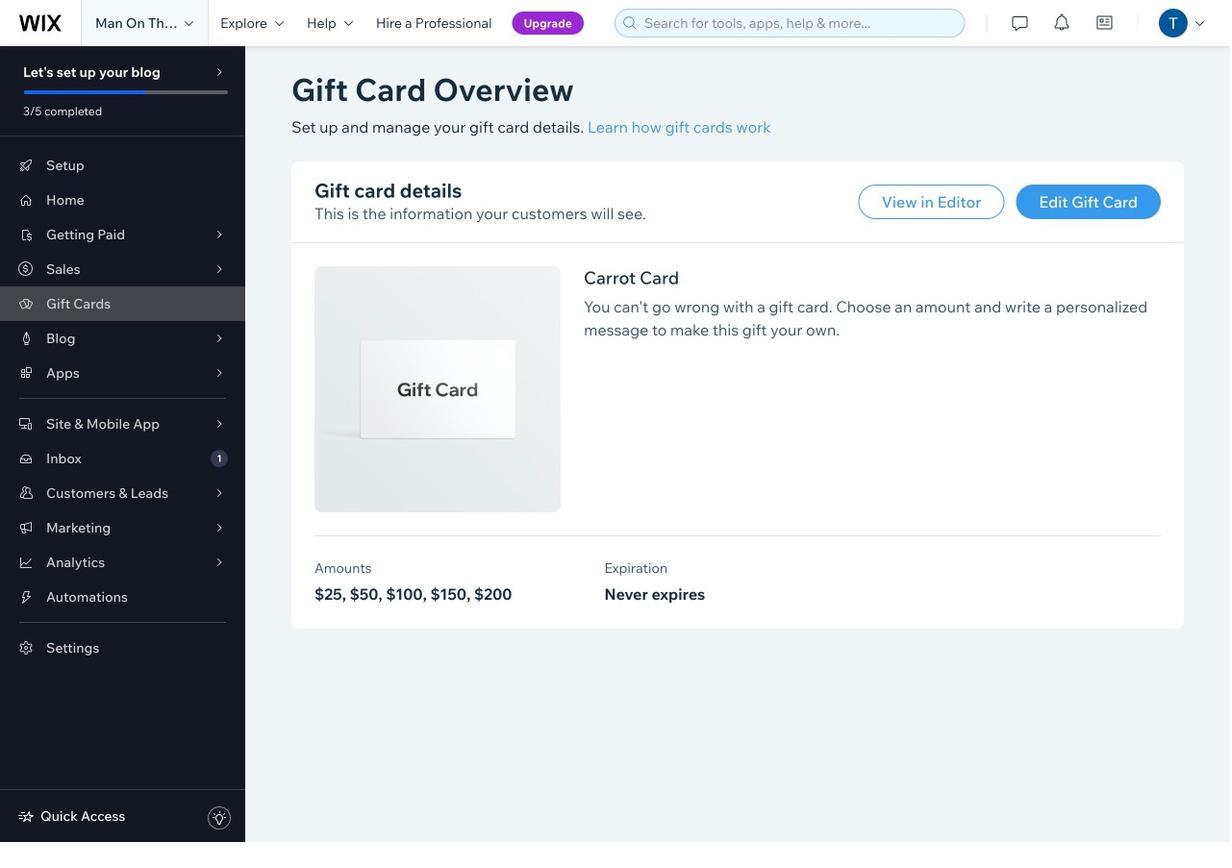 Task type: vqa. For each thing, say whether or not it's contained in the screenshot.
ninth Drag . image from the top of the page
no



Task type: locate. For each thing, give the bounding box(es) containing it.
sidebar element
[[0, 46, 245, 843]]



Task type: describe. For each thing, give the bounding box(es) containing it.
Search for tools, apps, help & more... field
[[639, 10, 959, 37]]



